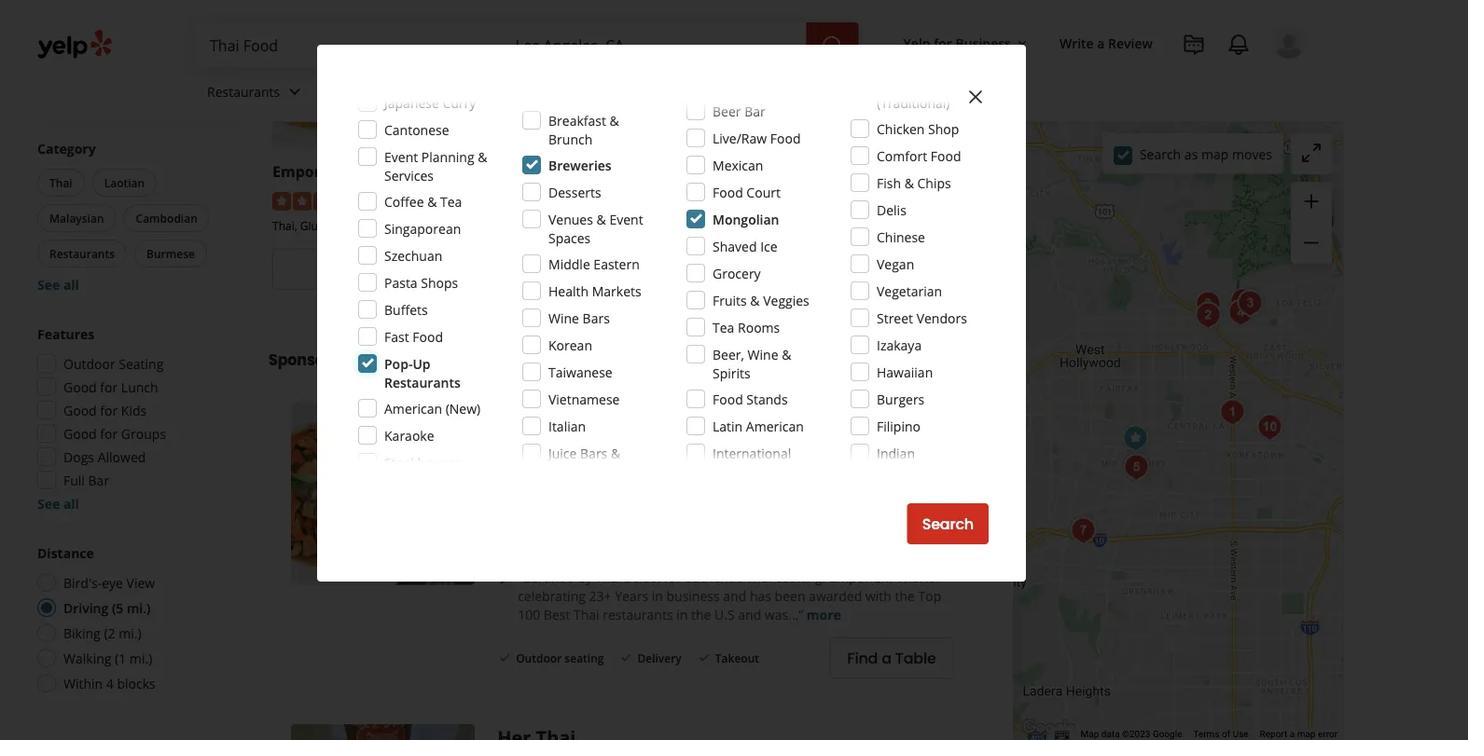Task type: locate. For each thing, give the bounding box(es) containing it.
see all for category
[[37, 276, 79, 293]]

projects image
[[1183, 34, 1205, 56]]

reviews) inside 'link'
[[660, 432, 711, 450]]

for for business
[[934, 34, 952, 52]]

terms of use link
[[1194, 729, 1249, 740]]

event inside venues & event spaces
[[610, 210, 643, 228]]

for up business
[[664, 569, 682, 587]]

open up wine bars
[[559, 290, 593, 308]]

0 horizontal spatial order
[[345, 259, 387, 280]]

4.7 star rating image
[[510, 192, 611, 211]]

all for features
[[63, 495, 79, 513]]

4 star rating image
[[272, 192, 373, 211], [497, 433, 598, 452]]

emporium for bottom the "emporium thai" link
[[497, 402, 594, 427]]

restaurants
[[603, 606, 673, 624]]

event down cantonese
[[384, 148, 418, 166]]

emporium thai link up gluten-
[[272, 162, 386, 182]]

good for kids
[[63, 402, 147, 419]]

1 vertical spatial see all
[[37, 495, 79, 513]]

bars down health markets
[[583, 309, 610, 327]]

a right write in the top right of the page
[[1098, 34, 1105, 52]]

emporium
[[272, 162, 350, 182], [497, 402, 594, 427], [830, 569, 894, 587]]

grocery
[[713, 265, 761, 282], [713, 463, 761, 481]]

2 open from the left
[[800, 290, 835, 308]]

outdoor for outdoor seating
[[516, 651, 562, 666]]

wine down the health
[[549, 309, 579, 327]]

yelp for business button
[[896, 26, 1037, 60]]

1 vertical spatial view
[[127, 574, 155, 592]]

pm up street
[[898, 290, 918, 308]]

1 now from the left
[[390, 259, 422, 280]]

zoom out image
[[1301, 232, 1323, 254]]

all
[[63, 276, 79, 293], [63, 495, 79, 513]]

1 vertical spatial and
[[738, 606, 762, 624]]

touch
[[784, 162, 829, 182]]

1 horizontal spatial order
[[583, 259, 624, 280]]

moves
[[1232, 145, 1273, 163]]

restaurants down up
[[384, 374, 461, 391]]

0 horizontal spatial noodles
[[367, 218, 411, 234]]

beer bar
[[713, 102, 766, 120]]

0 vertical spatial mi.)
[[127, 599, 151, 617]]

2 see all from the top
[[37, 495, 79, 513]]

korean
[[549, 336, 592, 354]]

rooms
[[738, 319, 780, 336]]

see all
[[37, 276, 79, 293], [37, 495, 79, 513]]

order now up 'until 11:00 pm'
[[345, 259, 422, 280]]

0 horizontal spatial map
[[1202, 145, 1229, 163]]

(3.7k inside 'link'
[[628, 432, 657, 450]]

hawaiian
[[877, 363, 933, 381]]

1 vertical spatial in
[[677, 606, 688, 624]]

0 horizontal spatial search
[[922, 514, 974, 535]]

pm right 11:00
[[427, 290, 446, 308]]

bars for wine
[[583, 309, 610, 327]]

order now link up open until 12:30 am
[[510, 249, 733, 290]]

1 vertical spatial map
[[1297, 729, 1316, 740]]

2 grocery from the top
[[713, 463, 761, 481]]

american up karaoke in the bottom of the page
[[384, 400, 442, 418]]

emporium thai up gluten-
[[272, 162, 386, 182]]

select
[[625, 569, 661, 587]]

thai up coffee
[[354, 162, 386, 182]]

2 all from the top
[[63, 495, 79, 513]]

pop-
[[384, 355, 413, 373]]

1 horizontal spatial search
[[1140, 145, 1181, 163]]

1 vertical spatial restaurants
[[49, 246, 115, 261]]

in down business
[[677, 606, 688, 624]]

1 horizontal spatial 4.0
[[606, 432, 624, 450]]

0 vertical spatial event
[[384, 148, 418, 166]]

fast food
[[384, 328, 443, 346]]

business categories element
[[192, 67, 1306, 121]]

find
[[848, 649, 878, 670]]

thai, gluten-free, noodles
[[272, 218, 411, 234]]

1 horizontal spatial a
[[1098, 34, 1105, 52]]

within 4 blocks
[[63, 675, 156, 693]]

open for order now
[[559, 290, 593, 308]]

a
[[1098, 34, 1105, 52], [882, 649, 892, 670], [1290, 729, 1295, 740]]

1 order now link from the left
[[272, 249, 495, 290]]

1 horizontal spatial in
[[677, 606, 688, 624]]

0 vertical spatial a
[[1098, 34, 1105, 52]]

1 vertical spatial mi.)
[[119, 625, 141, 642]]

search as map moves
[[1140, 145, 1273, 163]]

None search field
[[195, 22, 863, 67]]

1 vertical spatial search
[[922, 514, 974, 535]]

1 vertical spatial see
[[37, 495, 60, 513]]

hoy-ka thai restaurant image
[[1190, 297, 1227, 334]]

sponsored
[[269, 350, 349, 371]]

until left 12:30
[[597, 290, 624, 308]]

emporium for the "emporium thai" link to the top
[[272, 162, 350, 182]]

thai down 23+
[[574, 606, 600, 624]]

order now up markets
[[583, 259, 660, 280]]

until left 9:30
[[838, 290, 866, 308]]

"certified by thai select for authentic thai cooking. emporium thai is celebrating 23+ years in business and has been awarded with the top 100 best thai restaurants in the u.s and was…"
[[518, 569, 942, 624]]

american down "stands"
[[746, 418, 804, 435]]

authentic
[[685, 569, 743, 587]]

0 horizontal spatial emporium
[[272, 162, 350, 182]]

for down good for kids
[[100, 425, 118, 443]]

comfort food
[[877, 147, 961, 165]]

2 16 checkmark v2 image from the left
[[697, 651, 712, 666]]

view up open until 9:30 pm
[[810, 259, 845, 280]]

fruits
[[713, 292, 747, 309]]

for inside "certified by thai select for authentic thai cooking. emporium thai is celebrating 23+ years in business and has been awarded with the top 100 best thai restaurants in the u.s and was…"
[[664, 569, 682, 587]]

1 horizontal spatial order now
[[583, 259, 660, 280]]

1 16 checkmark v2 image from the left
[[497, 651, 512, 666]]

1 vertical spatial outdoor
[[516, 651, 562, 666]]

now for thaibento
[[628, 259, 660, 280]]

malaysian
[[49, 210, 104, 226]]

map for error
[[1297, 729, 1316, 740]]

international
[[713, 445, 791, 462]]

order up health markets
[[583, 259, 624, 280]]

0 vertical spatial bar
[[745, 102, 766, 120]]

0 vertical spatial 4.0
[[381, 191, 399, 209]]

outdoor seating
[[63, 355, 164, 373]]

1 vertical spatial bars
[[580, 445, 608, 462]]

1 good from the top
[[63, 378, 97, 396]]

9:30
[[869, 290, 895, 308]]

all down full
[[63, 495, 79, 513]]

tea up beer,
[[713, 319, 735, 336]]

american inside 'american (traditional)'
[[877, 75, 935, 93]]

4 star rating image up gluten-
[[272, 192, 373, 211]]

1 vertical spatial good
[[63, 402, 97, 419]]

0 vertical spatial restaurants
[[207, 83, 280, 100]]

japanese curry
[[384, 94, 476, 111]]

option group containing distance
[[32, 544, 231, 699]]

event planning & services
[[384, 148, 487, 184]]

emporium up the with
[[830, 569, 894, 587]]

group
[[34, 139, 231, 294], [1291, 182, 1332, 264], [32, 325, 231, 513]]

4.0 for 4.0
[[606, 432, 624, 450]]

good down "good for lunch"
[[63, 402, 97, 419]]

0 horizontal spatial order now link
[[272, 249, 495, 290]]

and down "has"
[[738, 606, 762, 624]]

16 checkmark v2 image for takeout
[[697, 651, 712, 666]]

thai inside thai button
[[49, 175, 73, 190]]

1 vertical spatial emporium thai
[[497, 402, 639, 427]]

2 see all button from the top
[[37, 495, 79, 513]]

1 horizontal spatial restaurants
[[207, 83, 280, 100]]

services up coffee
[[384, 167, 434, 184]]

search left as
[[1140, 145, 1181, 163]]

american for american (traditional)
[[877, 75, 935, 93]]

0 vertical spatial services
[[376, 83, 426, 100]]

& right breakfast
[[610, 111, 619, 129]]

bar for full bar
[[88, 472, 109, 489]]

map left error on the right bottom of page
[[1297, 729, 1316, 740]]

until 11:00 pm
[[359, 290, 446, 308]]

emporium up gluten-
[[272, 162, 350, 182]]

mi.) right (5
[[127, 599, 151, 617]]

food up '16 info v2' icon
[[413, 328, 443, 346]]

mi.) right (1
[[130, 650, 152, 668]]

emporium thai up juice
[[497, 402, 639, 427]]

restaurants inside business categories element
[[207, 83, 280, 100]]

order now link for thaibento
[[510, 249, 733, 290]]

services left 24 chevron down v2 icon
[[376, 83, 426, 100]]

now up 11:00
[[390, 259, 422, 280]]

1 horizontal spatial 16 checkmark v2 image
[[697, 651, 712, 666]]

groups
[[121, 425, 166, 443]]

find a table
[[848, 649, 936, 670]]

& up "stands"
[[782, 346, 792, 363]]

years
[[615, 588, 649, 605]]

write a review
[[1060, 34, 1153, 52]]

1 vertical spatial 4 star rating image
[[497, 433, 598, 452]]

1 vertical spatial bar
[[88, 472, 109, 489]]

0 horizontal spatial restaurants
[[49, 246, 115, 261]]

emporium inside "certified by thai select for authentic thai cooking. emporium thai is celebrating 23+ years in business and has been awarded with the top 100 best thai restaurants in the u.s and was…"
[[830, 569, 894, 587]]

0 horizontal spatial until
[[359, 290, 387, 308]]

2 order now from the left
[[583, 259, 660, 280]]

restaurants left 24 chevron down v2 image
[[207, 83, 280, 100]]

(36 reviews)
[[640, 191, 712, 209]]

1 horizontal spatial noodles
[[501, 462, 547, 478]]

& up smoothies
[[611, 445, 621, 462]]

chicken
[[877, 120, 925, 138]]

1 horizontal spatial emporium thai
[[497, 402, 639, 427]]

16 checkmark v2 image for outdoor seating
[[497, 651, 512, 666]]

2 see from the top
[[37, 495, 60, 513]]

middle
[[549, 255, 590, 273]]

1 see all button from the top
[[37, 276, 79, 293]]

0 horizontal spatial pm
[[427, 290, 446, 308]]

top
[[919, 588, 942, 605]]

burgers
[[877, 390, 925, 408]]

now up 12:30
[[628, 259, 660, 280]]

food for fast food
[[413, 328, 443, 346]]

2 now from the left
[[628, 259, 660, 280]]

1 horizontal spatial emporium
[[497, 402, 594, 427]]

takeout down reservations
[[105, 42, 154, 60]]

4.0 (3.7k reviews)
[[381, 191, 485, 209]]

restaurants inside search "dialog"
[[384, 374, 461, 391]]

view right eye
[[127, 574, 155, 592]]

1 vertical spatial the
[[691, 606, 711, 624]]

business
[[667, 588, 720, 605]]

1 horizontal spatial american
[[746, 418, 804, 435]]

outdoor down "100"
[[516, 651, 562, 666]]

and up u.s
[[723, 588, 747, 605]]

2 order now link from the left
[[510, 249, 733, 290]]

16 info v2 image
[[411, 353, 426, 368]]

(new)
[[446, 400, 481, 418]]

1 order now from the left
[[345, 259, 422, 280]]

0 horizontal spatial (3.7k
[[403, 191, 432, 209]]

24 chevron down v2 image
[[284, 81, 306, 103]]

zoom in image
[[1301, 190, 1323, 213]]

order now link
[[272, 249, 495, 290], [510, 249, 733, 290]]

0 vertical spatial emporium
[[272, 162, 350, 182]]

option group
[[32, 544, 231, 699]]

bars up smoothies
[[580, 445, 608, 462]]

bars inside juice bars & smoothies
[[580, 445, 608, 462]]

bar for beer bar
[[745, 102, 766, 120]]

keyboard shortcuts image
[[1055, 731, 1070, 740]]

distance
[[37, 544, 94, 562]]

grocery down shaved
[[713, 265, 761, 282]]

markets
[[592, 282, 642, 300]]

chips
[[918, 174, 951, 192]]

1 horizontal spatial open
[[800, 290, 835, 308]]

restaurants down the "malaysian" button
[[49, 246, 115, 261]]

1 vertical spatial event
[[610, 210, 643, 228]]

16 checkmark v2 image right delivery
[[697, 651, 712, 666]]

pasta
[[384, 274, 418, 292]]

order now for emporium thai
[[345, 259, 422, 280]]

gluten-
[[300, 218, 339, 234]]

1 horizontal spatial takeout
[[715, 651, 759, 666]]

0 vertical spatial see
[[37, 276, 60, 293]]

3 until from the left
[[838, 290, 866, 308]]

1 vertical spatial (3.7k
[[628, 432, 657, 450]]

coffee & tea
[[384, 193, 462, 210]]

0 horizontal spatial bar
[[88, 472, 109, 489]]

2 vertical spatial a
[[1290, 729, 1295, 740]]

food up touch
[[770, 129, 801, 147]]

outdoor for outdoor seating
[[63, 355, 115, 373]]

0 horizontal spatial tea
[[440, 193, 462, 210]]

home services
[[336, 83, 426, 100]]

salad,
[[748, 218, 779, 234]]

spicy sugar thai - midcity image
[[1118, 449, 1155, 487]]

bar inside search "dialog"
[[745, 102, 766, 120]]

see up distance
[[37, 495, 60, 513]]

takeout down u.s
[[715, 651, 759, 666]]

4.0 up singaporean at the left
[[381, 191, 399, 209]]

noodles down coffee
[[367, 218, 411, 234]]

2 vertical spatial emporium
[[830, 569, 894, 587]]

is
[[926, 569, 936, 587]]

for inside yelp for business button
[[934, 34, 952, 52]]

0 horizontal spatial in
[[652, 588, 663, 605]]

1 horizontal spatial event
[[610, 210, 643, 228]]

view
[[810, 259, 845, 280], [127, 574, 155, 592]]

food for live/raw food
[[770, 129, 801, 147]]

0 horizontal spatial the
[[691, 606, 711, 624]]

order down free,
[[345, 259, 387, 280]]

0 vertical spatial see all button
[[37, 276, 79, 293]]

1 vertical spatial services
[[384, 167, 434, 184]]

0 horizontal spatial order now
[[345, 259, 422, 280]]

wine down the rooms
[[748, 346, 779, 363]]

map right as
[[1202, 145, 1229, 163]]

report a map error
[[1260, 729, 1338, 740]]

1 see from the top
[[37, 276, 60, 293]]

search dialog
[[0, 0, 1469, 741]]

biking (2 mi.)
[[63, 625, 141, 642]]

notifications image
[[1228, 34, 1250, 56]]

reviews)
[[435, 191, 485, 209], [662, 191, 712, 209], [907, 191, 958, 209], [660, 432, 711, 450]]

in down select
[[652, 588, 663, 605]]

street
[[877, 309, 913, 327]]

0 vertical spatial view
[[810, 259, 845, 280]]

cantonese
[[384, 121, 449, 139]]

outdoor
[[63, 355, 115, 373], [516, 651, 562, 666]]

0 horizontal spatial event
[[384, 148, 418, 166]]

1 all from the top
[[63, 276, 79, 293]]

search inside button
[[922, 514, 974, 535]]

2 good from the top
[[63, 402, 97, 419]]

and
[[723, 588, 747, 605], [738, 606, 762, 624]]

1 vertical spatial wine
[[748, 346, 779, 363]]

thai down juice
[[562, 462, 586, 478]]

0 horizontal spatial 4.0
[[381, 191, 399, 209]]

thai up 4.0 link
[[599, 402, 639, 427]]

2 horizontal spatial american
[[877, 75, 935, 93]]

0 horizontal spatial emporium thai link
[[272, 162, 386, 182]]

more
[[807, 606, 841, 624]]

see all button down full
[[37, 495, 79, 513]]

1 horizontal spatial outdoor
[[516, 651, 562, 666]]

grocery down international
[[713, 463, 761, 481]]

0 horizontal spatial 16 checkmark v2 image
[[497, 651, 512, 666]]

italian
[[549, 418, 586, 435]]

2 vertical spatial good
[[63, 425, 97, 443]]

singaporean
[[384, 220, 461, 237]]

16 checkmark v2 image
[[497, 651, 512, 666], [697, 651, 712, 666]]

0 vertical spatial search
[[1140, 145, 1181, 163]]

all down "restaurants" button
[[63, 276, 79, 293]]

salad, soup, thai
[[748, 218, 836, 234]]

1 vertical spatial all
[[63, 495, 79, 513]]

free,
[[339, 218, 364, 234]]

food down shop
[[931, 147, 961, 165]]

1 horizontal spatial wine
[[748, 346, 779, 363]]

a right the report
[[1290, 729, 1295, 740]]

brunch
[[549, 130, 593, 148]]

am
[[664, 290, 684, 308]]

0 vertical spatial all
[[63, 276, 79, 293]]

with
[[866, 588, 892, 605]]

0 horizontal spatial view
[[127, 574, 155, 592]]

2 order from the left
[[583, 259, 624, 280]]

stands
[[747, 390, 788, 408]]

0 vertical spatial tea
[[440, 193, 462, 210]]

1 order from the left
[[345, 259, 387, 280]]

restaurants
[[207, 83, 280, 100], [49, 246, 115, 261], [384, 374, 461, 391]]

1 vertical spatial see all button
[[37, 495, 79, 513]]

table
[[896, 649, 936, 670]]

(traditional)
[[877, 94, 950, 111]]

order now link for emporium thai
[[272, 249, 495, 290]]

16 checkmark v2 image left outdoor seating at the left
[[497, 651, 512, 666]]

thai up "has"
[[746, 569, 772, 587]]

emporium up juice
[[497, 402, 594, 427]]

search for search as map moves
[[1140, 145, 1181, 163]]

0 vertical spatial outdoor
[[63, 355, 115, 373]]

2 until from the left
[[597, 290, 624, 308]]

0 vertical spatial noodles
[[367, 218, 411, 234]]

cambodian button
[[124, 204, 210, 232]]

japanese
[[384, 94, 439, 111]]

0 horizontal spatial takeout
[[105, 42, 154, 60]]

1 vertical spatial a
[[882, 649, 892, 670]]

was…"
[[765, 606, 803, 624]]

thai,
[[272, 218, 297, 234]]

0 vertical spatial grocery
[[713, 265, 761, 282]]

westwood
[[678, 462, 742, 480]]

& right planning
[[478, 148, 487, 166]]

see all down "restaurants" button
[[37, 276, 79, 293]]

event down (36
[[610, 210, 643, 228]]

3 good from the top
[[63, 425, 97, 443]]

view inside option group
[[127, 574, 155, 592]]

1 horizontal spatial pm
[[898, 290, 918, 308]]

1 until from the left
[[359, 290, 387, 308]]

1 see all from the top
[[37, 276, 79, 293]]

the left top
[[895, 588, 915, 605]]

0 vertical spatial bars
[[583, 309, 610, 327]]

american up (traditional)
[[877, 75, 935, 93]]

& right venues
[[597, 210, 606, 228]]

thai
[[354, 162, 386, 182], [748, 162, 780, 182], [49, 175, 73, 190], [510, 218, 532, 234], [814, 218, 836, 234], [599, 402, 639, 427], [562, 462, 586, 478], [596, 569, 622, 587], [746, 569, 772, 587], [897, 569, 923, 587], [574, 606, 600, 624]]

been
[[775, 588, 806, 605]]

for for lunch
[[100, 378, 118, 396]]

1 vertical spatial 4.0
[[606, 432, 624, 450]]

restaurants inside button
[[49, 246, 115, 261]]

see down "restaurants" button
[[37, 276, 60, 293]]

until left 11:00
[[359, 290, 387, 308]]

pa ord noodle image
[[1223, 294, 1260, 332]]

for for groups
[[100, 425, 118, 443]]

outdoor up "good for lunch"
[[63, 355, 115, 373]]

until for order now
[[597, 290, 624, 308]]

a right find
[[882, 649, 892, 670]]

indian
[[877, 445, 915, 462]]

2 horizontal spatial emporium
[[830, 569, 894, 587]]

1 vertical spatial grocery
[[713, 463, 761, 481]]

seating
[[119, 355, 164, 373]]

see all button down "restaurants" button
[[37, 276, 79, 293]]

0 vertical spatial wine
[[549, 309, 579, 327]]

1 horizontal spatial (3.7k
[[628, 432, 657, 450]]

search up is
[[922, 514, 974, 535]]

food stands
[[713, 390, 788, 408]]

open down view website
[[800, 290, 835, 308]]

all for category
[[63, 276, 79, 293]]

order for thaibento
[[583, 259, 624, 280]]

0 horizontal spatial a
[[882, 649, 892, 670]]

1 horizontal spatial now
[[628, 259, 660, 280]]

group containing category
[[34, 139, 231, 294]]

0 vertical spatial see all
[[37, 276, 79, 293]]

1 open from the left
[[559, 290, 593, 308]]

2 vertical spatial restaurants
[[384, 374, 461, 391]]

noodles left smoothies
[[501, 462, 547, 478]]

4 star rating image up noodles link
[[497, 433, 598, 452]]

see all down full
[[37, 495, 79, 513]]

0 horizontal spatial american
[[384, 400, 442, 418]]

for right yelp
[[934, 34, 952, 52]]

order now link up 'until 11:00 pm'
[[272, 249, 495, 290]]

thaibento
[[510, 162, 586, 182]]

reservations
[[63, 19, 142, 37]]

1 vertical spatial emporium thai link
[[497, 402, 639, 427]]

restaurant
[[833, 162, 916, 182]]

latin american
[[713, 418, 804, 435]]



Task type: describe. For each thing, give the bounding box(es) containing it.
shaved ice
[[713, 237, 778, 255]]

good for good for kids
[[63, 402, 97, 419]]

report
[[1260, 729, 1288, 740]]

search image
[[822, 35, 844, 57]]

services inside event planning & services
[[384, 167, 434, 184]]

thai button
[[37, 169, 85, 197]]

farmhouse kitchen thai cuisine image
[[1065, 513, 1102, 550]]

a for write
[[1098, 34, 1105, 52]]

for for kids
[[100, 402, 118, 419]]

(3.7k reviews)
[[628, 432, 711, 450]]

food court
[[713, 183, 781, 201]]

0 vertical spatial emporium thai
[[272, 162, 386, 182]]

thai left is
[[897, 569, 923, 587]]

reviews) down event planning & services
[[435, 191, 485, 209]]

see all for features
[[37, 495, 79, 513]]

food down "mexican" on the top
[[713, 183, 743, 201]]

a for find
[[882, 649, 892, 670]]

noodles link
[[497, 461, 551, 480]]

& inside breakfast & brunch
[[610, 111, 619, 129]]

restaurants for "restaurants" button
[[49, 246, 115, 261]]

16 checkmark v2 image
[[619, 651, 634, 666]]

view inside 'link'
[[810, 259, 845, 280]]

eye
[[102, 574, 123, 592]]

burmese
[[147, 246, 195, 261]]

0 vertical spatial and
[[723, 588, 747, 605]]

until for view website
[[838, 290, 866, 308]]

her thai image
[[1117, 420, 1154, 458]]

mi.) for driving (5 mi.)
[[127, 599, 151, 617]]

vegetarian
[[877, 282, 942, 300]]

open for view website
[[800, 290, 835, 308]]

vendors
[[917, 309, 967, 327]]

previous image
[[299, 482, 321, 505]]

shaved
[[713, 237, 757, 255]]

awarded
[[809, 588, 862, 605]]

thai right soup,
[[814, 218, 836, 234]]

restaurants for "restaurants" link
[[207, 83, 280, 100]]

mi.) for walking (1 mi.)
[[130, 650, 152, 668]]

use
[[1233, 729, 1249, 740]]

celebrating
[[518, 588, 586, 605]]

good for good for groups
[[63, 425, 97, 443]]

write
[[1060, 34, 1094, 52]]

see for category
[[37, 276, 60, 293]]

1 pm from the left
[[427, 290, 446, 308]]

& inside venues & event spaces
[[597, 210, 606, 228]]

11:00
[[390, 290, 423, 308]]

izakaya
[[877, 336, 922, 354]]

(600
[[878, 191, 904, 209]]

reviews) right (600
[[907, 191, 958, 209]]

search for search
[[922, 514, 974, 535]]

thai touch restaurant
[[748, 162, 916, 182]]

services inside business categories element
[[376, 83, 426, 100]]

& right coffee
[[427, 193, 437, 210]]

reviews) right (36
[[662, 191, 712, 209]]

16 speech v2 image
[[497, 571, 512, 586]]

fruits & veggies
[[713, 292, 810, 309]]

food for comfort food
[[931, 147, 961, 165]]

mi.) for biking (2 mi.)
[[119, 625, 141, 642]]

eastern
[[594, 255, 640, 273]]

1 vertical spatial tea
[[713, 319, 735, 336]]

see all button for category
[[37, 276, 79, 293]]

4.1 star rating image
[[748, 192, 848, 211]]

thai down 4.7 star rating image
[[510, 218, 532, 234]]

wine inside beer, wine & spirits
[[748, 346, 779, 363]]

taiwanese
[[549, 363, 613, 381]]

lunch
[[121, 378, 158, 396]]

my thai kitchen image
[[1251, 409, 1289, 446]]

view website
[[810, 259, 908, 280]]

american (traditional)
[[877, 75, 950, 111]]

fast
[[384, 328, 409, 346]]

desserts
[[549, 183, 601, 201]]

terms of use
[[1194, 729, 1249, 740]]

pop-up restaurants
[[384, 355, 461, 391]]

tea rooms
[[713, 319, 780, 336]]

& inside beer, wine & spirits
[[782, 346, 792, 363]]

pasta shops
[[384, 274, 458, 292]]

group containing features
[[32, 325, 231, 513]]

driving
[[63, 599, 108, 617]]

(3.7k reviews) link
[[628, 431, 711, 451]]

see for features
[[37, 495, 60, 513]]

google image
[[1019, 717, 1080, 741]]

thai touch restaurant link
[[748, 162, 916, 182]]

& inside juice bars & smoothies
[[611, 445, 621, 462]]

4.0 for 4.0 (3.7k reviews)
[[381, 191, 399, 209]]

delis
[[877, 201, 907, 219]]

map
[[1081, 729, 1099, 740]]

cambodian
[[136, 210, 198, 226]]

0 vertical spatial the
[[895, 588, 915, 605]]

international grocery
[[713, 445, 791, 481]]

(1
[[115, 650, 126, 668]]

bird's-
[[63, 574, 102, 592]]

up
[[413, 355, 431, 373]]

map for moves
[[1202, 145, 1229, 163]]

0 vertical spatial (3.7k
[[403, 191, 432, 209]]

ice
[[761, 237, 778, 255]]

full
[[63, 472, 85, 489]]

& right fruits on the top
[[750, 292, 760, 309]]

full bar
[[63, 472, 109, 489]]

thai up 23+
[[596, 569, 622, 587]]

0 vertical spatial 4 star rating image
[[272, 192, 373, 211]]

mongolian
[[713, 210, 780, 228]]

& right the fish
[[905, 174, 914, 192]]

user actions element
[[889, 23, 1332, 138]]

0 horizontal spatial wine
[[549, 309, 579, 327]]

steakhouses
[[384, 454, 461, 472]]

"certified
[[518, 569, 574, 587]]

spaces
[[549, 229, 591, 247]]

court
[[747, 183, 781, 201]]

fish
[[877, 174, 901, 192]]

2 pm from the left
[[898, 290, 918, 308]]

0 vertical spatial emporium thai link
[[272, 162, 386, 182]]

map region
[[778, 121, 1469, 741]]

blocks
[[117, 675, 156, 693]]

breakfast & brunch
[[549, 111, 619, 148]]

breakfast
[[549, 111, 606, 129]]

health
[[549, 282, 589, 300]]

yelp
[[904, 34, 931, 52]]

cooking.
[[775, 569, 826, 587]]

order for emporium thai
[[345, 259, 387, 280]]

close image
[[965, 86, 987, 108]]

a for report
[[1290, 729, 1295, 740]]

veggies
[[763, 292, 810, 309]]

0 vertical spatial in
[[652, 588, 663, 605]]

expand map image
[[1301, 142, 1323, 164]]

good for lunch
[[63, 378, 158, 396]]

16 chevron down v2 image
[[1015, 36, 1030, 51]]

24 chevron down v2 image
[[430, 81, 452, 103]]

bird's-eye view
[[63, 574, 155, 592]]

emporium thai image
[[291, 402, 475, 586]]

hae ha heng thai bistro image
[[1214, 394, 1251, 432]]

bars for juice
[[580, 445, 608, 462]]

american for american (new)
[[384, 400, 442, 418]]

shop
[[928, 120, 959, 138]]

grocery inside international grocery
[[713, 463, 761, 481]]

noodles inside button
[[501, 462, 547, 478]]

thai up the court on the right top of page
[[748, 162, 780, 182]]

delivery
[[638, 651, 682, 666]]

1 grocery from the top
[[713, 265, 761, 282]]

4
[[106, 675, 114, 693]]

slideshow element
[[291, 402, 475, 586]]

beer,
[[713, 346, 744, 363]]

as
[[1185, 145, 1198, 163]]

thaibento link
[[510, 162, 586, 182]]

sanamluang cafe hollywood image
[[1232, 285, 1269, 322]]

venues
[[549, 210, 593, 228]]

0 vertical spatial takeout
[[105, 42, 154, 60]]

food down spirits
[[713, 390, 743, 408]]

beer
[[713, 102, 741, 120]]

data
[[1102, 729, 1120, 740]]

see all button for features
[[37, 495, 79, 513]]

ruen pair image
[[1224, 283, 1262, 320]]

find a table link
[[830, 638, 954, 679]]

& inside event planning & services
[[478, 148, 487, 166]]

palms thai restaurant image
[[1190, 286, 1227, 323]]

23+
[[589, 588, 612, 605]]

event inside event planning & services
[[384, 148, 418, 166]]

order now for thaibento
[[583, 259, 660, 280]]

szechuan
[[384, 247, 443, 265]]

good for good for lunch
[[63, 378, 97, 396]]

driving (5 mi.)
[[63, 599, 151, 617]]

error
[[1318, 729, 1338, 740]]

features
[[37, 325, 94, 343]]

restaurants link
[[192, 67, 321, 121]]

now for emporium thai
[[390, 259, 422, 280]]

kids
[[121, 402, 147, 419]]



Task type: vqa. For each thing, say whether or not it's contained in the screenshot.
Steakhouses
yes



